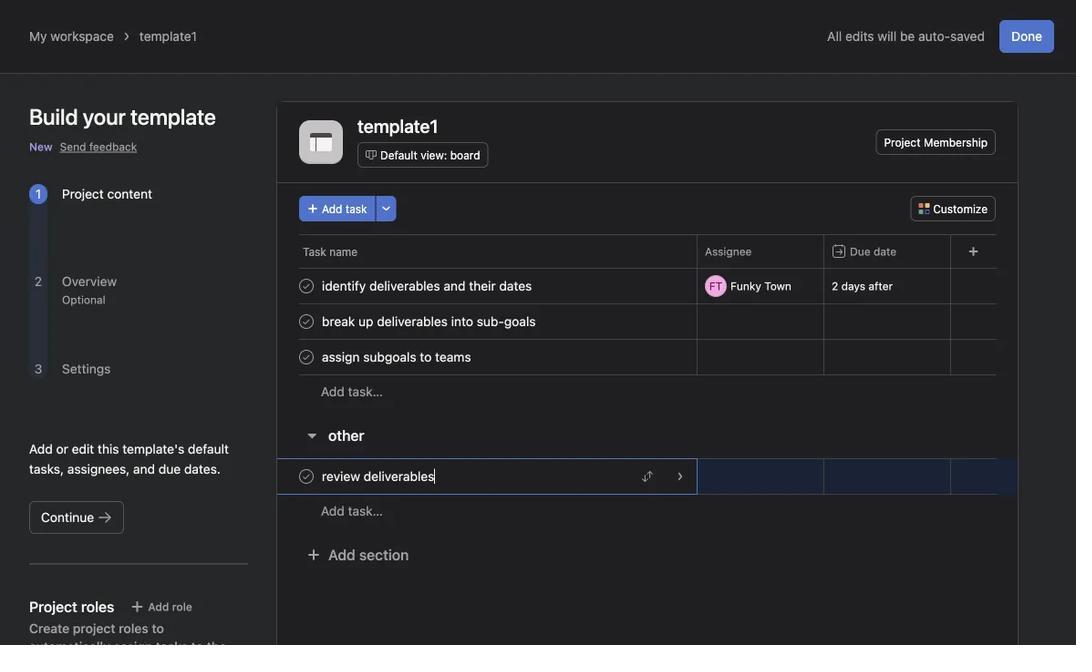Task type: vqa. For each thing, say whether or not it's contained in the screenshot.
break up deliverables into sub-goals cell
yes



Task type: describe. For each thing, give the bounding box(es) containing it.
ft
[[709, 280, 722, 293]]

4 row from the top
[[277, 339, 1018, 376]]

roles
[[119, 622, 148, 637]]

settings
[[62, 362, 111, 377]]

5 row from the top
[[277, 459, 1018, 495]]

edit
[[72, 442, 94, 457]]

add field image
[[968, 246, 979, 257]]

add inside add or edit this template's default tasks, assignees, and due dates.
[[29, 442, 53, 457]]

new
[[29, 140, 53, 153]]

auto-
[[918, 29, 950, 44]]

this
[[98, 442, 119, 457]]

tasks,
[[29, 462, 64, 477]]

project membership button
[[876, 129, 996, 155]]

other
[[328, 427, 364, 445]]

send
[[60, 140, 86, 153]]

add section button
[[299, 539, 416, 572]]

default
[[380, 149, 417, 161]]

template's
[[122, 442, 184, 457]]

edits
[[845, 29, 874, 44]]

optional
[[62, 294, 105, 306]]

add section
[[328, 547, 409, 564]]

board
[[450, 149, 480, 161]]

be
[[900, 29, 915, 44]]

add up add section button
[[321, 504, 345, 519]]

membership
[[924, 136, 988, 149]]

and
[[133, 462, 155, 477]]

1 add task… from the top
[[321, 384, 383, 399]]

assignees,
[[67, 462, 130, 477]]

due
[[159, 462, 181, 477]]

new send feedback
[[29, 140, 137, 153]]

my workspace
[[29, 29, 114, 44]]

add task
[[322, 202, 367, 215]]

2 task… from the top
[[348, 504, 383, 519]]

view:
[[421, 149, 447, 161]]

project content button
[[62, 186, 152, 202]]

build
[[29, 104, 78, 129]]

due
[[850, 245, 871, 258]]

1 horizontal spatial to
[[191, 640, 203, 646]]

overview button
[[62, 274, 117, 289]]

customize
[[933, 202, 988, 215]]

my workspace link
[[29, 29, 114, 44]]

settings button
[[62, 362, 111, 377]]

automatically
[[29, 640, 110, 646]]

3 row from the top
[[277, 304, 1018, 340]]

done button
[[1000, 20, 1054, 53]]

2
[[35, 274, 42, 289]]

continue
[[41, 510, 94, 525]]

customize button
[[910, 196, 996, 222]]

review deliverables cell
[[277, 459, 698, 495]]

template image
[[310, 131, 332, 153]]

0 vertical spatial template1
[[139, 29, 197, 44]]

my
[[29, 29, 47, 44]]

project membership
[[884, 136, 988, 149]]

project roles
[[29, 599, 114, 616]]

1 2 3
[[34, 186, 42, 377]]

3
[[34, 362, 42, 377]]

collapse task list for this section image
[[305, 429, 319, 443]]

default view: board button
[[357, 142, 488, 168]]

create project roles to automatically assign tasks to th
[[29, 622, 226, 646]]



Task type: locate. For each thing, give the bounding box(es) containing it.
continue button
[[29, 502, 124, 534]]

1 task… from the top
[[348, 384, 383, 399]]

section
[[359, 547, 409, 564]]

funky town
[[730, 280, 791, 293]]

0 horizontal spatial project
[[62, 186, 104, 202]]

assignee
[[705, 245, 752, 258]]

default
[[188, 442, 229, 457]]

break up deliverables into sub-goals cell
[[277, 304, 698, 340]]

task
[[346, 202, 367, 215]]

project content
[[62, 186, 152, 202]]

move tasks between sections image
[[642, 471, 653, 482]]

template1 up default
[[357, 115, 438, 136]]

all edits will be auto-saved
[[827, 29, 985, 44]]

0 vertical spatial add task…
[[321, 384, 383, 399]]

review deliverables text field
[[318, 468, 440, 486]]

2 add task… row from the top
[[277, 494, 1018, 528]]

1 vertical spatial add task…
[[321, 504, 383, 519]]

will
[[878, 29, 897, 44]]

project left membership at the top right
[[884, 136, 921, 149]]

project for project content
[[62, 186, 104, 202]]

add
[[322, 202, 342, 215], [321, 384, 345, 399], [29, 442, 53, 457], [321, 504, 345, 519], [328, 547, 355, 564], [148, 601, 169, 614]]

1 horizontal spatial project
[[884, 136, 921, 149]]

task
[[303, 245, 326, 258]]

saved
[[950, 29, 985, 44]]

assign subgoals to teams text field
[[318, 348, 477, 367]]

build your template
[[29, 104, 216, 129]]

project right 1
[[62, 186, 104, 202]]

other button
[[328, 420, 364, 452]]

assign subgoals to teams cell
[[277, 339, 698, 376]]

0 horizontal spatial template1
[[139, 29, 197, 44]]

row containing task name
[[277, 234, 1018, 268]]

done
[[1011, 29, 1042, 44]]

0 vertical spatial to
[[152, 622, 164, 637]]

0 vertical spatial add task… row
[[277, 375, 1018, 409]]

date
[[874, 245, 897, 258]]

due date
[[850, 245, 897, 258]]

1 vertical spatial task…
[[348, 504, 383, 519]]

project
[[73, 622, 115, 637]]

add left role
[[148, 601, 169, 614]]

0 vertical spatial task…
[[348, 384, 383, 399]]

template1 up your template
[[139, 29, 197, 44]]

1
[[35, 186, 41, 202]]

more actions image
[[381, 203, 392, 214]]

add up other
[[321, 384, 345, 399]]

create
[[29, 622, 69, 637]]

add task… row up move tasks between sections icon
[[277, 375, 1018, 409]]

2 add task… from the top
[[321, 504, 383, 519]]

row
[[277, 234, 1018, 268], [277, 268, 1018, 305], [277, 304, 1018, 340], [277, 339, 1018, 376], [277, 459, 1018, 495]]

identify deliverables and their dates cell
[[277, 268, 698, 305]]

to up tasks
[[152, 622, 164, 637]]

project inside button
[[884, 136, 921, 149]]

1 vertical spatial template1
[[357, 115, 438, 136]]

add or edit this template's default tasks, assignees, and due dates.
[[29, 442, 229, 477]]

1 vertical spatial add task… row
[[277, 494, 1018, 528]]

add task… up other button
[[321, 384, 383, 399]]

workspace
[[50, 29, 114, 44]]

to right tasks
[[191, 640, 203, 646]]

add left task
[[322, 202, 342, 215]]

details image
[[675, 471, 686, 482]]

task… down review deliverables text box
[[348, 504, 383, 519]]

assign
[[113, 640, 152, 646]]

1 vertical spatial project
[[62, 186, 104, 202]]

send feedback link
[[60, 139, 137, 155]]

1 row from the top
[[277, 234, 1018, 268]]

0 horizontal spatial to
[[152, 622, 164, 637]]

name
[[329, 245, 358, 258]]

your template
[[83, 104, 216, 129]]

content
[[107, 186, 152, 202]]

project for project membership
[[884, 136, 921, 149]]

add up tasks,
[[29, 442, 53, 457]]

default view: board
[[380, 149, 480, 161]]

1 vertical spatial to
[[191, 640, 203, 646]]

feedback
[[89, 140, 137, 153]]

add task…
[[321, 384, 383, 399], [321, 504, 383, 519]]

add task… row
[[277, 375, 1018, 409], [277, 494, 1018, 528]]

town
[[764, 280, 791, 293]]

1 horizontal spatial template1
[[357, 115, 438, 136]]

add left section
[[328, 547, 355, 564]]

or
[[56, 442, 68, 457]]

add role
[[148, 601, 192, 614]]

all
[[827, 29, 842, 44]]

ft button
[[705, 275, 727, 297]]

task… down assign subgoals to teams text box
[[348, 384, 383, 399]]

role
[[172, 601, 192, 614]]

funky
[[730, 280, 761, 293]]

2 row from the top
[[277, 268, 1018, 305]]

to
[[152, 622, 164, 637], [191, 640, 203, 646]]

1 add task… row from the top
[[277, 375, 1018, 409]]

add task… down review deliverables text box
[[321, 504, 383, 519]]

identify deliverables and their dates text field
[[318, 277, 537, 295]]

tasks
[[156, 640, 188, 646]]

add task button
[[299, 196, 375, 222]]

row containing ft
[[277, 268, 1018, 305]]

project
[[884, 136, 921, 149], [62, 186, 104, 202]]

overview
[[62, 274, 117, 289]]

task name
[[303, 245, 358, 258]]

add task… row down move tasks between sections icon
[[277, 494, 1018, 528]]

template1
[[139, 29, 197, 44], [357, 115, 438, 136]]

add role button
[[122, 595, 200, 620]]

overview optional
[[62, 274, 117, 306]]

break up deliverables into sub-goals text field
[[318, 313, 541, 331]]

dates.
[[184, 462, 221, 477]]

task…
[[348, 384, 383, 399], [348, 504, 383, 519]]

0 vertical spatial project
[[884, 136, 921, 149]]



